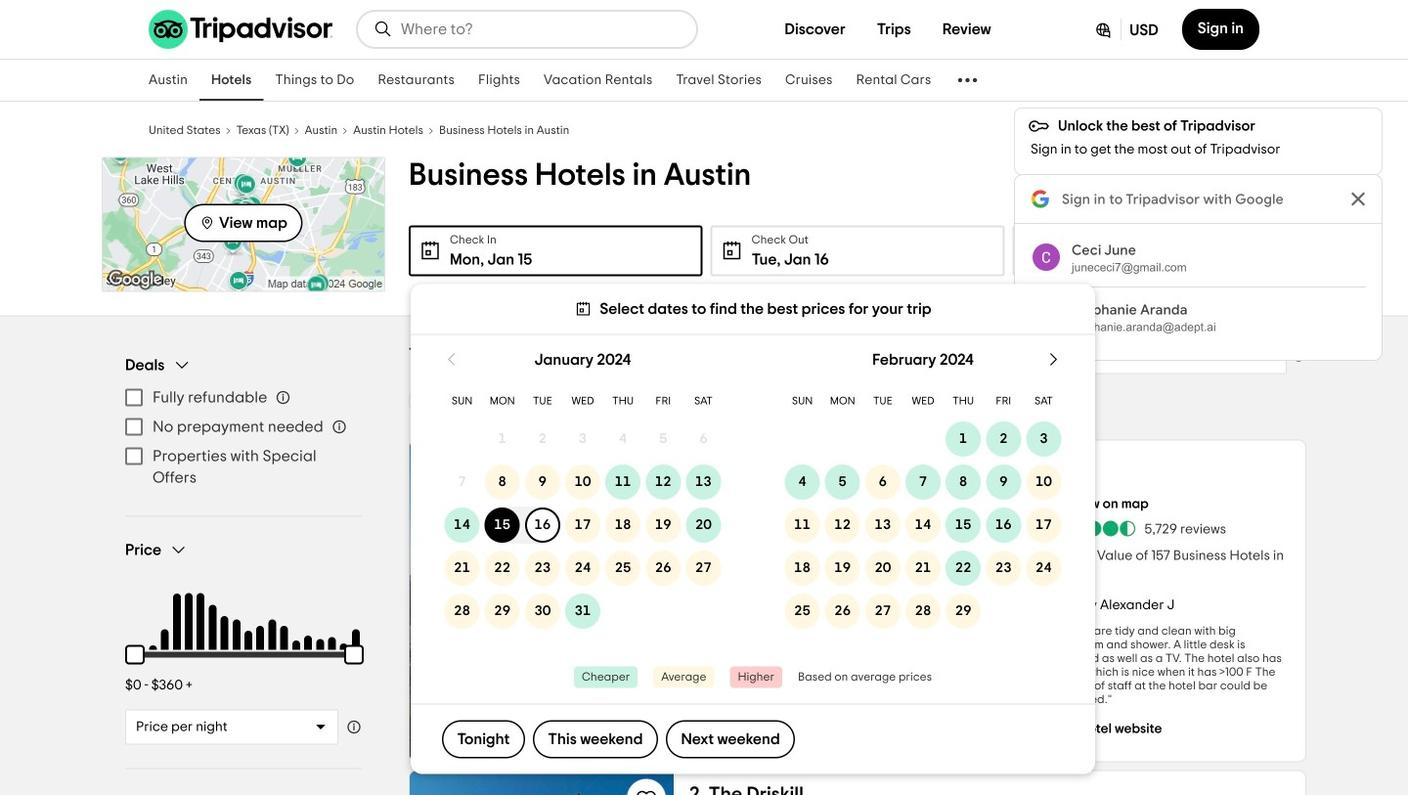 Task type: locate. For each thing, give the bounding box(es) containing it.
1 vertical spatial save to a trip image
[[635, 787, 658, 795]]

row
[[442, 385, 724, 418], [783, 385, 1064, 418], [442, 418, 724, 461], [783, 418, 1064, 461], [442, 461, 724, 504], [783, 461, 1064, 504], [442, 504, 724, 547], [783, 504, 1064, 547], [442, 547, 724, 590], [783, 547, 1064, 590], [442, 590, 724, 633], [783, 590, 1064, 633]]

1 vertical spatial group
[[113, 540, 376, 745]]

fairmont austin downtown view image
[[410, 441, 674, 762]]

grid
[[442, 335, 724, 633], [783, 335, 1064, 633]]

1 grid from the left
[[442, 335, 724, 633]]

row group
[[442, 418, 724, 633], [783, 418, 1064, 633]]

0 horizontal spatial row group
[[442, 418, 724, 633]]

group
[[125, 356, 362, 493], [113, 540, 376, 745]]

0 vertical spatial save to a trip image
[[635, 456, 658, 480]]

menu
[[125, 383, 362, 493]]

maximum price slider
[[333, 633, 376, 676]]

None search field
[[358, 12, 697, 47]]

1 horizontal spatial row group
[[783, 418, 1064, 633]]

0 vertical spatial group
[[125, 356, 362, 493]]

minimum price slider
[[113, 633, 157, 676]]

4.5 of 5 bubbles. 5,729 reviews element
[[1051, 519, 1227, 539]]

0 horizontal spatial grid
[[442, 335, 724, 633]]

2 row group from the left
[[783, 418, 1064, 633]]

search image
[[374, 20, 393, 39]]

1 horizontal spatial grid
[[783, 335, 1064, 633]]

exterior image
[[410, 771, 674, 795]]

save to a trip image
[[635, 456, 658, 480], [635, 787, 658, 795]]



Task type: describe. For each thing, give the bounding box(es) containing it.
tripadvisor image
[[149, 10, 333, 49]]

2 grid from the left
[[783, 335, 1064, 633]]

previous month image
[[442, 350, 462, 369]]

Search search field
[[401, 21, 681, 38]]

2 save to a trip image from the top
[[635, 787, 658, 795]]

1 row group from the left
[[442, 418, 724, 633]]

february 23, 2024 cell
[[984, 551, 1024, 586]]

1 save to a trip image from the top
[[635, 456, 658, 480]]

carousel of images figure
[[410, 441, 674, 762]]

february 29, 2024 cell
[[944, 594, 984, 629]]

february 21, 2024 cell
[[903, 551, 944, 586]]

expedia.com image
[[747, 495, 839, 535]]

february 20, 2024 cell
[[863, 551, 903, 586]]

next month image
[[1045, 350, 1064, 369]]

february 28, 2024 cell
[[903, 594, 944, 629]]

february 27, 2024 cell
[[863, 594, 903, 629]]

february 24, 2024 cell
[[1024, 551, 1064, 586]]

february 22, 2024 cell
[[944, 551, 984, 586]]



Task type: vqa. For each thing, say whether or not it's contained in the screenshot.
second grid from right
yes



